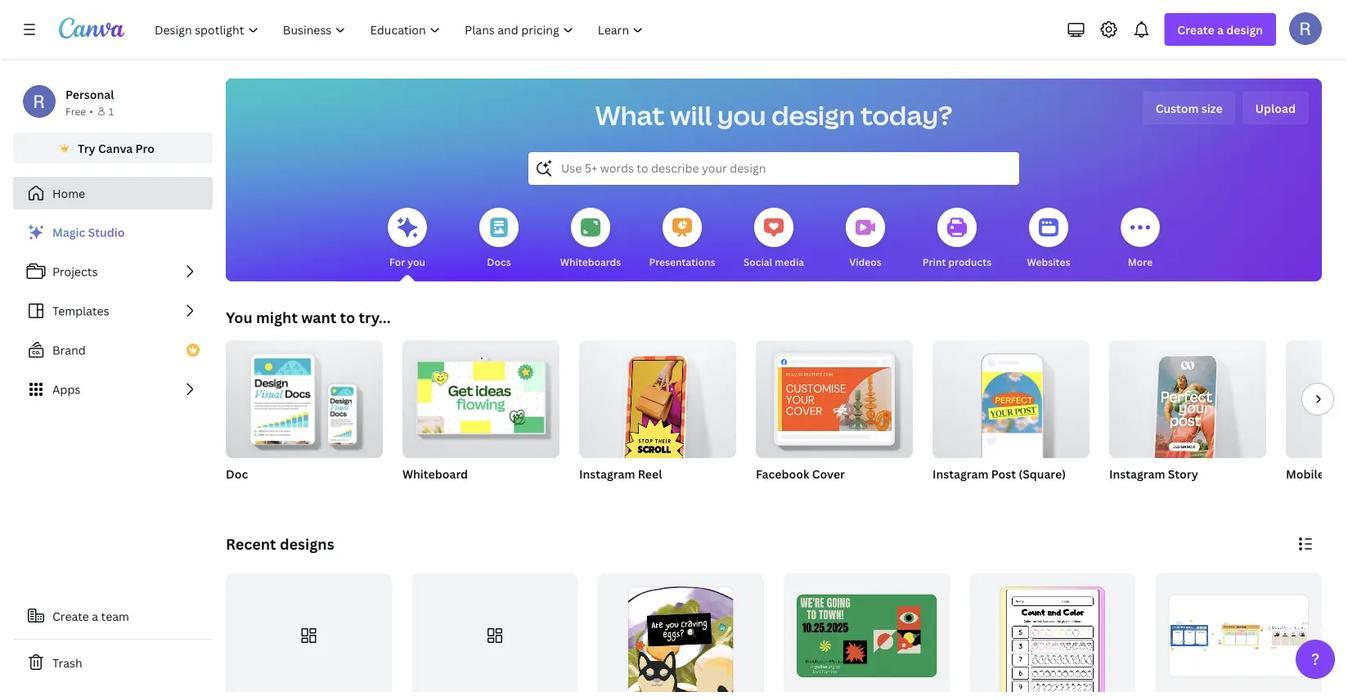 Task type: vqa. For each thing, say whether or not it's contained in the screenshot.
r inside the s u r f i
no



Task type: describe. For each thing, give the bounding box(es) containing it.
studio
[[88, 225, 125, 240]]

whiteboard
[[403, 466, 468, 481]]

to
[[340, 307, 355, 327]]

brand link
[[13, 334, 213, 367]]

websites
[[1027, 255, 1071, 268]]

trash link
[[13, 646, 213, 679]]

media
[[775, 255, 804, 268]]

whiteboard unlimited
[[403, 466, 468, 501]]

instagram post (square) 1080 × 1080 px
[[933, 466, 1066, 501]]

of
[[733, 679, 745, 691]]

magic
[[52, 225, 85, 240]]

custom size
[[1156, 100, 1223, 116]]

Search search field
[[561, 153, 987, 184]]

social media
[[744, 255, 804, 268]]

try canva pro button
[[13, 133, 213, 164]]

templates
[[52, 303, 109, 319]]

size
[[1202, 100, 1223, 116]]

instagram story
[[1109, 466, 1198, 481]]

more
[[1128, 255, 1153, 268]]

group for facebook cover
[[756, 334, 913, 458]]

docs
[[487, 255, 511, 268]]

what
[[595, 97, 665, 133]]

print products
[[923, 255, 992, 268]]

instagram for instagram reel
[[579, 466, 635, 481]]

you might want to try...
[[226, 307, 391, 327]]

mobile video group
[[1286, 340, 1348, 502]]

print
[[923, 255, 946, 268]]

group for whiteboard
[[403, 334, 560, 458]]

(square)
[[1019, 466, 1066, 481]]

vide
[[1327, 466, 1348, 481]]

brand
[[52, 342, 86, 358]]

instagram story group
[[1109, 334, 1267, 502]]

•
[[89, 104, 93, 118]]

group for instagram post (square)
[[933, 334, 1090, 458]]

pro
[[135, 140, 155, 156]]

unlimited
[[403, 487, 449, 501]]

today?
[[861, 97, 953, 133]]

1080 × 1080 px button
[[933, 486, 1022, 502]]

instagram post (square) group
[[933, 334, 1090, 502]]

social
[[744, 255, 773, 268]]

websites button
[[1027, 196, 1071, 281]]

1 of 3 button
[[598, 574, 764, 692]]

free •
[[65, 104, 93, 118]]

more button
[[1121, 196, 1160, 281]]

a for team
[[92, 608, 98, 624]]

group for mobile vide
[[1286, 340, 1348, 458]]

videos button
[[846, 196, 885, 281]]

whiteboards
[[560, 255, 621, 268]]

personal
[[65, 86, 114, 102]]

3
[[748, 679, 753, 691]]

custom
[[1156, 100, 1199, 116]]

trash
[[52, 655, 82, 670]]

2 1080 from the left
[[967, 487, 992, 501]]

apps
[[52, 382, 80, 397]]

1 for 1 of 3
[[726, 679, 731, 691]]

1 vertical spatial design
[[772, 97, 855, 133]]

instagram reel group
[[579, 334, 736, 502]]

you inside button
[[408, 255, 425, 268]]

list containing magic studio
[[13, 216, 213, 406]]

upload button
[[1242, 92, 1309, 124]]

social media button
[[744, 196, 804, 281]]

print products button
[[923, 196, 992, 281]]

templates link
[[13, 295, 213, 327]]

custom size button
[[1143, 92, 1236, 124]]

group for instagram story
[[1109, 334, 1267, 468]]

group for doc
[[226, 334, 383, 458]]

upload
[[1256, 100, 1296, 116]]

instagram for instagram story
[[1109, 466, 1165, 481]]

try
[[78, 140, 95, 156]]



Task type: locate. For each thing, give the bounding box(es) containing it.
will
[[670, 97, 712, 133]]

presentations button
[[649, 196, 715, 281]]

create a design button
[[1165, 13, 1276, 46]]

top level navigation element
[[144, 13, 657, 46]]

None search field
[[529, 152, 1019, 185]]

apps link
[[13, 373, 213, 406]]

for
[[390, 255, 405, 268]]

design up search search field
[[772, 97, 855, 133]]

ruby anderson image
[[1289, 12, 1322, 45]]

1 horizontal spatial you
[[717, 97, 766, 133]]

1080 left the ×
[[933, 487, 957, 501]]

you
[[717, 97, 766, 133], [408, 255, 425, 268]]

doc
[[226, 466, 248, 481]]

1 of 3
[[726, 679, 753, 691]]

0 horizontal spatial instagram
[[579, 466, 635, 481]]

1 left 'of'
[[726, 679, 731, 691]]

create inside button
[[52, 608, 89, 624]]

0 horizontal spatial 1
[[109, 104, 114, 118]]

projects
[[52, 264, 98, 279]]

a inside button
[[92, 608, 98, 624]]

2 horizontal spatial instagram
[[1109, 466, 1165, 481]]

create
[[1178, 22, 1215, 37], [52, 608, 89, 624]]

1 horizontal spatial create
[[1178, 22, 1215, 37]]

team
[[101, 608, 129, 624]]

px
[[994, 487, 1005, 501]]

mobile vide
[[1286, 466, 1348, 481]]

create for create a team
[[52, 608, 89, 624]]

videos
[[849, 255, 882, 268]]

group
[[226, 334, 383, 458], [403, 334, 560, 458], [579, 334, 736, 468], [756, 334, 913, 458], [933, 334, 1090, 458], [1109, 334, 1267, 468], [1286, 340, 1348, 458]]

1 horizontal spatial 1080
[[967, 487, 992, 501]]

0 vertical spatial create
[[1178, 22, 1215, 37]]

facebook
[[756, 466, 809, 481]]

designs
[[280, 534, 334, 554]]

1 right •
[[109, 104, 114, 118]]

a inside dropdown button
[[1217, 22, 1224, 37]]

cover
[[812, 466, 845, 481]]

whiteboards button
[[560, 196, 621, 281]]

create a team button
[[13, 600, 213, 632]]

a left team
[[92, 608, 98, 624]]

1 horizontal spatial 1
[[726, 679, 731, 691]]

instagram left story
[[1109, 466, 1165, 481]]

presentations
[[649, 255, 715, 268]]

free
[[65, 104, 86, 118]]

0 horizontal spatial 1080
[[933, 487, 957, 501]]

instagram left reel
[[579, 466, 635, 481]]

1 1080 from the left
[[933, 487, 957, 501]]

docs button
[[479, 196, 519, 281]]

1080
[[933, 487, 957, 501], [967, 487, 992, 501]]

1 horizontal spatial design
[[1227, 22, 1263, 37]]

group for instagram reel
[[579, 334, 736, 468]]

instagram reel
[[579, 466, 662, 481]]

for you button
[[388, 196, 427, 281]]

home link
[[13, 177, 213, 209]]

magic studio link
[[13, 216, 213, 249]]

doc group
[[226, 334, 383, 502]]

0 vertical spatial you
[[717, 97, 766, 133]]

facebook cover group
[[756, 334, 913, 502]]

facebook cover
[[756, 466, 845, 481]]

want
[[301, 307, 336, 327]]

you
[[226, 307, 253, 327]]

1080 right the ×
[[967, 487, 992, 501]]

home
[[52, 185, 85, 201]]

0 horizontal spatial you
[[408, 255, 425, 268]]

1 inside button
[[726, 679, 731, 691]]

×
[[960, 487, 965, 501]]

might
[[256, 307, 298, 327]]

instagram
[[579, 466, 635, 481], [933, 466, 989, 481], [1109, 466, 1165, 481]]

create a team
[[52, 608, 129, 624]]

a for design
[[1217, 22, 1224, 37]]

2 instagram from the left
[[933, 466, 989, 481]]

0 horizontal spatial design
[[772, 97, 855, 133]]

products
[[948, 255, 992, 268]]

try canva pro
[[78, 140, 155, 156]]

create up custom size dropdown button
[[1178, 22, 1215, 37]]

1 vertical spatial a
[[92, 608, 98, 624]]

1 instagram from the left
[[579, 466, 635, 481]]

whiteboard group
[[403, 334, 560, 502]]

3 instagram from the left
[[1109, 466, 1165, 481]]

1 vertical spatial 1
[[726, 679, 731, 691]]

create left team
[[52, 608, 89, 624]]

design inside dropdown button
[[1227, 22, 1263, 37]]

instagram for instagram post (square) 1080 × 1080 px
[[933, 466, 989, 481]]

create inside dropdown button
[[1178, 22, 1215, 37]]

you right will
[[717, 97, 766, 133]]

1 vertical spatial create
[[52, 608, 89, 624]]

0 horizontal spatial create
[[52, 608, 89, 624]]

design left ruby anderson icon
[[1227, 22, 1263, 37]]

for you
[[390, 255, 425, 268]]

magic studio
[[52, 225, 125, 240]]

design
[[1227, 22, 1263, 37], [772, 97, 855, 133]]

recent designs
[[226, 534, 334, 554]]

what will you design today?
[[595, 97, 953, 133]]

0 vertical spatial a
[[1217, 22, 1224, 37]]

create a design
[[1178, 22, 1263, 37]]

0 horizontal spatial a
[[92, 608, 98, 624]]

0 vertical spatial design
[[1227, 22, 1263, 37]]

1 horizontal spatial instagram
[[933, 466, 989, 481]]

1 horizontal spatial a
[[1217, 22, 1224, 37]]

try...
[[359, 307, 391, 327]]

create for create a design
[[1178, 22, 1215, 37]]

you right for
[[408, 255, 425, 268]]

1 vertical spatial you
[[408, 255, 425, 268]]

projects link
[[13, 255, 213, 288]]

1
[[109, 104, 114, 118], [726, 679, 731, 691]]

instagram up the ×
[[933, 466, 989, 481]]

0 vertical spatial 1
[[109, 104, 114, 118]]

canva
[[98, 140, 133, 156]]

a up size
[[1217, 22, 1224, 37]]

instagram inside the instagram post (square) 1080 × 1080 px
[[933, 466, 989, 481]]

post
[[991, 466, 1016, 481]]

reel
[[638, 466, 662, 481]]

mobile
[[1286, 466, 1325, 481]]

1 for 1
[[109, 104, 114, 118]]

a
[[1217, 22, 1224, 37], [92, 608, 98, 624]]

list
[[13, 216, 213, 406]]

story
[[1168, 466, 1198, 481]]

recent
[[226, 534, 276, 554]]



